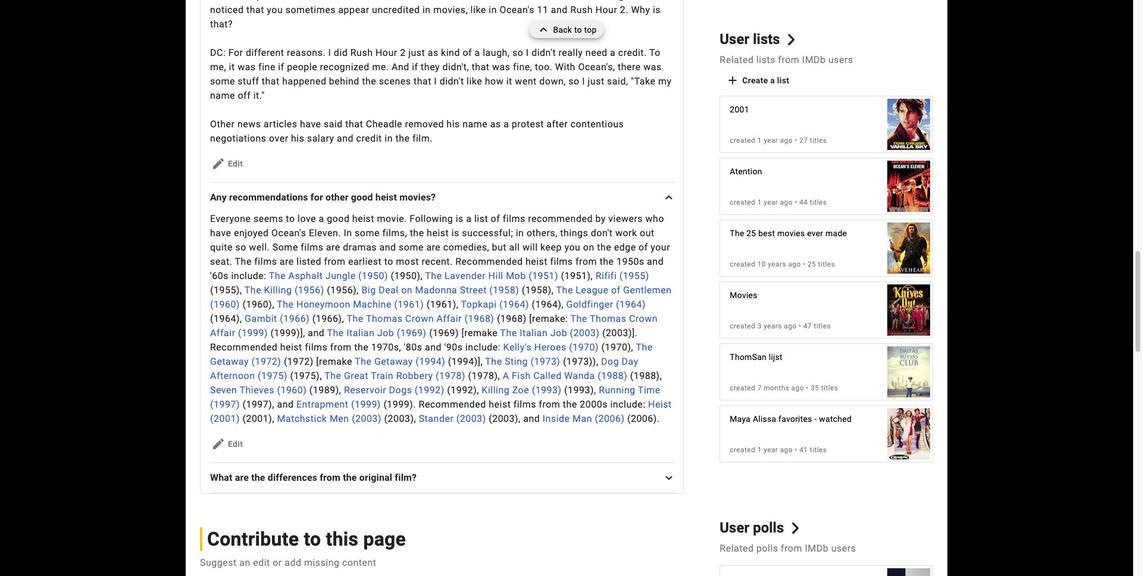 Task type: vqa. For each thing, say whether or not it's contained in the screenshot.


Task type: describe. For each thing, give the bounding box(es) containing it.
as for a
[[491, 118, 501, 130]]

1 horizontal spatial 25
[[808, 260, 817, 269]]

entrapment
[[297, 399, 349, 410]]

fine,
[[513, 61, 533, 73]]

some
[[273, 242, 298, 253]]

0 horizontal spatial it
[[229, 61, 235, 73]]

inside
[[543, 413, 570, 425]]

(1994)
[[416, 356, 446, 367]]

a inside other news articles have said that cheadle removed his name as a protest after contentious negotiations over his salary and credit in the film.
[[504, 118, 509, 130]]

• for maya alissa favorites - watched
[[795, 446, 798, 454]]

of inside dc: for different reasons. i did rush hour 2 just as kind of a laugh, so i didn't really need a credit. to me, it was fine if people recognized me. and if they didn't, that was fine, too. with ocean's, there was some stuff that happened behind the scenes that i didn't like how it went down, so i just said, "take my name off it."
[[463, 47, 472, 58]]

year for maya alissa favorites - watched
[[764, 446, 779, 454]]

of down out
[[639, 242, 648, 253]]

1 for 2001
[[758, 136, 762, 145]]

(1955)
[[620, 270, 650, 282]]

the getaway (1994) link
[[355, 356, 446, 367]]

in right movies,
[[489, 4, 497, 15]]

list inside button
[[778, 76, 790, 85]]

for inside dropdown button
[[311, 192, 323, 203]]

year for 2001
[[764, 136, 779, 145]]

rush inside this excerpt has been taken from an interview with don cheadle for the movie hotel for dogs: kw: i've noticed that you sometimes appear uncredited in movies, like in ocean's 11 and rush hour 2. why is that?
[[571, 4, 593, 15]]

1 if from the left
[[278, 61, 285, 73]]

to up missing
[[304, 528, 321, 551]]

the down following
[[410, 227, 424, 239]]

that up 'how'
[[472, 61, 490, 73]]

2 (1969) from the left
[[429, 328, 459, 339]]

other news articles have said that cheadle removed his name as a protest after contentious negotiations over his salary and credit in the film.
[[210, 118, 624, 144]]

(2003)].
[[603, 328, 638, 339]]

you inside everyone seems to love a good heist movie. following is a list of films recommended by viewers who have enjoyed ocean's eleven. in some films, the heist is successful; in others, things don't work out quite so well. some films are dramas and some are comedies, but all will keep you on the edge of your seat. the films are listed from earliest to most recent. recommended heist films from the 1950s and '60s include:
[[565, 242, 581, 253]]

and up matchstick
[[277, 399, 294, 410]]

the up (1978),
[[486, 356, 502, 367]]

some for me,
[[210, 76, 235, 87]]

the down (1966),
[[327, 328, 344, 339]]

films down well.
[[254, 256, 277, 267]]

suggest an edit or add missing content
[[200, 557, 377, 569]]

called
[[534, 370, 562, 382]]

(2006)
[[595, 413, 625, 425]]

down,
[[540, 76, 566, 87]]

brad pitt, george clooney, julia roberts, matt damon, and andy garcia in ocean's eleven (2001) image
[[888, 155, 931, 218]]

the 25 best movies ever made
[[730, 229, 848, 238]]

"take
[[631, 76, 656, 87]]

deal
[[379, 285, 399, 296]]

1970s,
[[371, 342, 401, 353]]

user polls
[[720, 520, 784, 537]]

user lists link
[[720, 31, 798, 48]]

the inside other news articles have said that cheadle removed his name as a protest after contentious negotiations over his salary and credit in the film.
[[396, 133, 410, 144]]

a right love
[[319, 213, 324, 224]]

i down they
[[434, 76, 437, 87]]

of up 'successful;'
[[491, 213, 500, 224]]

mob
[[506, 270, 526, 282]]

afternoon
[[210, 370, 255, 382]]

edit image for this excerpt has been taken from an interview with don cheadle for the movie hotel for dogs: kw: i've noticed that you sometimes appear uncredited in movies, like in ocean's 11 and rush hour 2. why is that?
[[211, 157, 226, 171]]

from down chevron right inline icon in the right top of the page
[[779, 54, 800, 66]]

films down killing zoe (1993) "link"
[[514, 399, 537, 410]]

the inside "the league of gentlemen (1960)"
[[557, 285, 573, 296]]

years for movies
[[764, 322, 782, 331]]

stuff
[[238, 76, 259, 87]]

from inside this excerpt has been taken from an interview with don cheadle for the movie hotel for dogs: kw: i've noticed that you sometimes appear uncredited in movies, like in ocean's 11 and rush hour 2. why is that?
[[339, 0, 361, 1]]

missing
[[304, 557, 340, 569]]

have inside everyone seems to love a good heist movie. following is a list of films recommended by viewers who have enjoyed ocean's eleven. in some films, the heist is successful; in others, things don't work out quite so well. some films are dramas and some are comedies, but all will keep you on the edge of your seat. the films are listed from earliest to most recent. recommended heist films from the 1950s and '60s include:
[[210, 227, 231, 239]]

to left most on the top left of the page
[[385, 256, 394, 267]]

are down eleven. at top
[[326, 242, 341, 253]]

(1993)
[[532, 385, 562, 396]]

hotel
[[564, 0, 588, 1]]

heist inside (2003)]. recommended heist films from the 1970s, '80s and '90s include:
[[280, 342, 302, 353]]

users for user polls
[[832, 543, 857, 554]]

titles for atention
[[810, 198, 827, 207]]

1 horizontal spatial for
[[502, 0, 515, 1]]

chevron right image
[[662, 191, 677, 205]]

1 vertical spatial some
[[355, 227, 380, 239]]

the asphalt jungle (1950) (1950), the lavender hill mob (1951) (1951), rififi (1955) (1955), the killing (1956) (1956), big deal on madonna street (1958) (1958),
[[210, 270, 650, 296]]

the down don't
[[597, 242, 612, 253]]

the inside dc: for different reasons. i did rush hour 2 just as kind of a laugh, so i didn't really need a credit. to me, it was fine if people recognized me. and if they didn't, that was fine, too. with ocean's, there was some stuff that happened behind the scenes that i didn't like how it went down, so i just said, "take my name off it."
[[362, 76, 377, 87]]

to left love
[[286, 213, 295, 224]]

the up kelly's
[[500, 328, 517, 339]]

movies
[[730, 291, 758, 300]]

the up madonna
[[425, 270, 442, 282]]

0 horizontal spatial didn't
[[440, 76, 464, 87]]

a left laugh,
[[475, 47, 480, 58]]

user for user polls
[[720, 520, 750, 537]]

0 horizontal spatial 25
[[747, 229, 757, 238]]

top
[[585, 25, 597, 35]]

reservoir dogs (1992) link
[[344, 385, 445, 396]]

fine
[[259, 61, 276, 73]]

0 vertical spatial so
[[513, 47, 524, 58]]

good inside any recommendations for other good heist movies? dropdown button
[[351, 192, 373, 203]]

a right need
[[610, 47, 616, 58]]

the up great
[[355, 356, 372, 367]]

years for the 25 best movies ever made
[[768, 260, 787, 269]]

• for the 25 best movies ever made
[[803, 260, 806, 269]]

films down the keep
[[551, 256, 573, 267]]

topkapi
[[461, 299, 497, 310]]

what are the differences from the original film?
[[210, 472, 417, 484]]

from inside (2003)]. recommended heist films from the 1970s, '80s and '90s include:
[[330, 342, 352, 353]]

killing inside (1975), the great train robbery (1978) (1978), a fish called wanda (1988) (1988), seven thieves (1960) (1989), reservoir dogs (1992) (1992), killing zoe (1993) (1993),
[[482, 385, 510, 396]]

the inside everyone seems to love a good heist movie. following is a list of films recommended by viewers who have enjoyed ocean's eleven. in some films, the heist is successful; in others, things don't work out quite so well. some films are dramas and some are comedies, but all will keep you on the edge of your seat. the films are listed from earliest to most recent. recommended heist films from the 1950s and '60s include:
[[235, 256, 252, 267]]

i left did
[[328, 47, 331, 58]]

the down the honeymoon machine (1961) link
[[347, 313, 364, 325]]

from up jungle
[[324, 256, 346, 267]]

1 vertical spatial so
[[569, 76, 580, 87]]

hour inside dc: for different reasons. i did rush hour 2 just as kind of a laugh, so i didn't really need a credit. to me, it was fine if people recognized me. and if they didn't, that was fine, too. with ocean's, there was some stuff that happened behind the scenes that i didn't like how it went down, so i just said, "take my name off it."
[[376, 47, 398, 58]]

1 horizontal spatial (1999)
[[351, 399, 381, 410]]

1 for maya alissa favorites - watched
[[758, 446, 762, 454]]

2 (1968) from the left
[[497, 313, 527, 325]]

everyone seems to love a good heist movie. following is a list of films recommended by viewers who have enjoyed ocean's eleven. in some films, the heist is successful; in others, things don't work out quite so well. some films are dramas and some are comedies, but all will keep you on the edge of your seat. the films are listed from earliest to most recent. recommended heist films from the 1950s and '60s include:
[[210, 213, 671, 282]]

the down the killing (1956) link
[[277, 299, 294, 310]]

1 (2003), from the left
[[384, 413, 416, 425]]

edit image for everyone seems to love a good heist movie. following is a list of films recommended by viewers who have enjoyed ocean's eleven. in some films, the heist is successful; in others, things don't work out quite so well. some films are dramas and some are comedies, but all will keep you on the edge of your seat. the films are listed from earliest to most recent. recommended heist films from the 1950s and '60s include:
[[211, 437, 226, 451]]

in inside other news articles have said that cheadle removed his name as a protest after contentious negotiations over his salary and credit in the film.
[[385, 133, 393, 144]]

and down films,
[[380, 242, 396, 253]]

titles for maya alissa favorites - watched
[[810, 446, 827, 454]]

related for lists
[[720, 54, 754, 66]]

edit
[[253, 557, 270, 569]]

2 horizontal spatial for
[[591, 0, 604, 1]]

polls for related
[[757, 543, 779, 554]]

recommendations
[[229, 192, 308, 203]]

and left "inside"
[[524, 413, 540, 425]]

eleven.
[[309, 227, 341, 239]]

scenes
[[379, 76, 411, 87]]

dog
[[601, 356, 619, 367]]

day
[[622, 356, 639, 367]]

created for movies
[[730, 322, 756, 331]]

recommended inside everyone seems to love a good heist movie. following is a list of films recommended by viewers who have enjoyed ocean's eleven. in some films, the heist is successful; in others, things don't work out quite so well. some films are dramas and some are comedies, but all will keep you on the edge of your seat. the films are listed from earliest to most recent. recommended heist films from the 1950s and '60s include:
[[456, 256, 523, 267]]

the up rififi
[[600, 256, 614, 267]]

0 horizontal spatial (1964),
[[210, 313, 242, 325]]

for
[[229, 47, 243, 58]]

in inside everyone seems to love a good heist movie. following is a list of films recommended by viewers who have enjoyed ocean's eleven. in some films, the heist is successful; in others, things don't work out quite so well. some films are dramas and some are comedies, but all will keep you on the edge of your seat. the films are listed from earliest to most recent. recommended heist films from the 1950s and '60s include:
[[516, 227, 524, 239]]

has
[[268, 0, 285, 1]]

'60s
[[210, 270, 229, 282]]

getaway inside the getaway (1972)
[[210, 356, 249, 367]]

thomas inside (1960), the honeymoon machine (1961) (1961), topkapi (1964) (1964), goldfinger (1964) (1964), gambit (1966) (1966), the thomas crown affair (1968) (1968) [remake:
[[366, 313, 403, 325]]

content
[[342, 557, 377, 569]]

stander (2003) link
[[419, 413, 486, 425]]

1 vertical spatial an
[[240, 557, 251, 569]]

(1993),
[[565, 385, 597, 396]]

(2001)
[[210, 413, 240, 425]]

(1966),
[[312, 313, 344, 325]]

0 horizontal spatial just
[[409, 47, 425, 58]]

(1960) inside (1975), the great train robbery (1978) (1978), a fish called wanda (1988) (1988), seven thieves (1960) (1989), reservoir dogs (1992) (1992), killing zoe (1993) (1993),
[[277, 385, 307, 396]]

2001
[[730, 105, 750, 114]]

include: inside everyone seems to love a good heist movie. following is a list of films recommended by viewers who have enjoyed ocean's eleven. in some films, the heist is successful; in others, things don't work out quite so well. some films are dramas and some are comedies, but all will keep you on the edge of your seat. the films are listed from earliest to most recent. recommended heist films from the 1950s and '60s include:
[[231, 270, 267, 282]]

created for atention
[[730, 198, 756, 207]]

edit for this excerpt has been taken from an interview with don cheadle for the movie hotel for dogs: kw: i've noticed that you sometimes appear uncredited in movies, like in ocean's 11 and rush hour 2. why is that?
[[228, 159, 243, 169]]

2 vertical spatial include:
[[611, 399, 646, 410]]

watched
[[820, 414, 852, 424]]

(1961)
[[394, 299, 424, 310]]

appear
[[338, 4, 370, 15]]

with
[[421, 0, 440, 1]]

1 vertical spatial his
[[291, 133, 305, 144]]

the left original
[[343, 472, 357, 484]]

heist left "movie."
[[352, 213, 375, 224]]

reasons.
[[287, 47, 326, 58]]

• for thomsan lijst
[[807, 384, 809, 392]]

and down (1966),
[[308, 328, 325, 339]]

time
[[638, 385, 661, 396]]

the left best
[[730, 229, 745, 238]]

year for atention
[[764, 198, 779, 207]]

created for maya alissa favorites - watched
[[730, 446, 756, 454]]

(1975), the great train robbery (1978) (1978), a fish called wanda (1988) (1988), seven thieves (1960) (1989), reservoir dogs (1992) (1992), killing zoe (1993) (1993),
[[210, 370, 662, 396]]

the asphalt jungle (1950) link
[[269, 270, 388, 282]]

the up (1960),
[[245, 285, 261, 296]]

differences
[[268, 472, 317, 484]]

2 vertical spatial recommended
[[419, 399, 486, 410]]

1 horizontal spatial (2003)
[[457, 413, 486, 425]]

0 horizontal spatial (2003)
[[352, 413, 382, 425]]

the inside the getaway (1972)
[[636, 342, 653, 353]]

edit button for everyone seems to love a good heist movie. following is a list of films recommended by viewers who have enjoyed ocean's eleven. in some films, the heist is successful; in others, things don't work out quite so well. some films are dramas and some are comedies, but all will keep you on the edge of your seat. the films are listed from earliest to most recent. recommended heist films from the 1950s and '60s include:
[[210, 434, 248, 455]]

credit.
[[619, 47, 647, 58]]

on inside everyone seems to love a good heist movie. following is a list of films recommended by viewers who have enjoyed ocean's eleven. in some films, the heist is successful; in others, things don't work out quite so well. some films are dramas and some are comedies, but all will keep you on the edge of your seat. the films are listed from earliest to most recent. recommended heist films from the 1950s and '60s include:
[[583, 242, 595, 253]]

or
[[273, 557, 282, 569]]

created 1 year ago • 27 titles
[[730, 136, 827, 145]]

are up recent.
[[427, 242, 441, 253]]

will
[[523, 242, 538, 253]]

a inside button
[[771, 76, 775, 85]]

1 vertical spatial [remake
[[316, 356, 353, 367]]

user polls link
[[720, 520, 802, 537]]

ocean's inside everyone seems to love a good heist movie. following is a list of films recommended by viewers who have enjoyed ocean's eleven. in some films, the heist is successful; in others, things don't work out quite so well. some films are dramas and some are comedies, but all will keep you on the edge of your seat. the films are listed from earliest to most recent. recommended heist films from the 1950s and '60s include:
[[272, 227, 306, 239]]

articles
[[264, 118, 297, 130]]

in down with at the top left of page
[[423, 4, 431, 15]]

2 italian from the left
[[520, 328, 548, 339]]

1 horizontal spatial (1964),
[[532, 299, 564, 310]]

crown inside (1960), the honeymoon machine (1961) (1961), topkapi (1964) (1964), goldfinger (1964) (1964), gambit (1966) (1966), the thomas crown affair (1968) (1968) [remake:
[[405, 313, 434, 325]]

heist (2001) link
[[210, 399, 672, 425]]

ago for maya alissa favorites - watched
[[781, 446, 793, 454]]

created 3 years ago • 47 titles
[[730, 322, 831, 331]]

ago for atention
[[781, 198, 793, 207]]

user for user lists
[[720, 31, 750, 48]]

expand less image
[[537, 21, 553, 38]]

and inside this excerpt has been taken from an interview with don cheadle for the movie hotel for dogs: kw: i've noticed that you sometimes appear uncredited in movies, like in ocean's 11 and rush hour 2. why is that?
[[551, 4, 568, 15]]

11
[[537, 4, 549, 15]]

topkapi (1964) link
[[461, 299, 529, 310]]

and down your
[[647, 256, 664, 267]]

goldfinger
[[567, 299, 614, 310]]

1 vertical spatial it
[[507, 76, 513, 87]]

running time (1997)
[[210, 385, 661, 410]]

mel gibson in braveheart (1995) image
[[888, 217, 931, 280]]

contribute
[[207, 528, 299, 551]]

train
[[371, 370, 394, 382]]

running time (1997) link
[[210, 385, 661, 410]]

films up listed
[[301, 242, 324, 253]]

from down (1993)
[[539, 399, 561, 410]]

this
[[210, 0, 230, 1]]

(1989),
[[310, 385, 342, 396]]

the down (1993), in the bottom of the page
[[563, 399, 578, 410]]

'80s
[[404, 342, 423, 353]]

seat.
[[210, 256, 232, 267]]

inside man (2006) link
[[543, 413, 625, 425]]

(1992)
[[415, 385, 445, 396]]

big deal on madonna street (1958) link
[[362, 285, 519, 296]]

heist down will
[[526, 256, 548, 267]]

• for atention
[[795, 198, 798, 207]]

the up the killing (1956) link
[[269, 270, 286, 282]]

zoe
[[513, 385, 530, 396]]

2 job from the left
[[551, 328, 568, 339]]

hour inside this excerpt has been taken from an interview with don cheadle for the movie hotel for dogs: kw: i've noticed that you sometimes appear uncredited in movies, like in ocean's 11 and rush hour 2. why is that?
[[596, 4, 618, 15]]

related for polls
[[720, 543, 754, 554]]

created for thomsan lijst
[[730, 384, 756, 392]]

back to top button
[[530, 21, 604, 38]]

1 vertical spatial is
[[456, 213, 464, 224]]

1 horizontal spatial didn't
[[532, 47, 556, 58]]

ago for movies
[[784, 322, 797, 331]]

most
[[396, 256, 419, 267]]

the great train robbery (1978) link
[[325, 370, 466, 382]]

to inside button
[[575, 25, 582, 35]]

films up all
[[503, 213, 526, 224]]

(1970)
[[569, 342, 599, 353]]

i down ocean's,
[[583, 76, 585, 87]]

(1988),
[[630, 370, 662, 382]]

(1950),
[[391, 270, 423, 282]]

(1961),
[[427, 299, 459, 310]]

that down fine at the top left of the page
[[262, 76, 280, 87]]



Task type: locate. For each thing, give the bounding box(es) containing it.
1 vertical spatial (1999)
[[351, 399, 381, 410]]

different
[[246, 47, 284, 58]]

0 horizontal spatial (1972)
[[252, 356, 281, 367]]

1 down alissa
[[758, 446, 762, 454]]

cheadle up credit
[[366, 118, 403, 130]]

1 vertical spatial cheadle
[[366, 118, 403, 130]]

[remake down topkapi
[[462, 328, 498, 339]]

killing down a
[[482, 385, 510, 396]]

0 vertical spatial some
[[210, 76, 235, 87]]

the inside (2003)]. recommended heist films from the 1970s, '80s and '90s include:
[[354, 342, 369, 353]]

cheadle inside other news articles have said that cheadle removed his name as a protest after contentious negotiations over his salary and credit in the film.
[[366, 118, 403, 130]]

imdb
[[803, 54, 826, 66], [805, 543, 829, 554]]

0 vertical spatial list
[[778, 76, 790, 85]]

4 created from the top
[[730, 322, 756, 331]]

1 horizontal spatial an
[[363, 0, 374, 1]]

titles right the 27
[[810, 136, 827, 145]]

any
[[210, 192, 227, 203]]

titles right 44
[[810, 198, 827, 207]]

of down 'rififi (1955)' link
[[612, 285, 621, 296]]

2 (1972) from the left
[[284, 356, 314, 367]]

chevron right inline image
[[786, 34, 798, 45]]

(2003), down 'zoe'
[[489, 413, 521, 425]]

5 created from the top
[[730, 384, 756, 392]]

3 1 from the top
[[758, 446, 762, 454]]

1 horizontal spatial affair
[[437, 313, 462, 325]]

1 horizontal spatial just
[[588, 76, 605, 87]]

an inside this excerpt has been taken from an interview with don cheadle for the movie hotel for dogs: kw: i've noticed that you sometimes appear uncredited in movies, like in ocean's 11 and rush hour 2. why is that?
[[363, 0, 374, 1]]

of inside "the league of gentlemen (1960)"
[[612, 285, 621, 296]]

3
[[758, 322, 762, 331]]

heist inside dropdown button
[[376, 192, 397, 203]]

ago
[[781, 136, 793, 145], [781, 198, 793, 207], [789, 260, 801, 269], [784, 322, 797, 331], [792, 384, 805, 392], [781, 446, 793, 454]]

0 vertical spatial just
[[409, 47, 425, 58]]

0 vertical spatial on
[[583, 242, 595, 253]]

(2003),
[[384, 413, 416, 425], [489, 413, 521, 425]]

2 created from the top
[[730, 198, 756, 207]]

0 vertical spatial as
[[428, 47, 439, 58]]

1 vertical spatial like
[[467, 76, 483, 87]]

have inside other news articles have said that cheadle removed his name as a protest after contentious negotiations over his salary and credit in the film.
[[300, 118, 321, 130]]

1 edit image from the top
[[211, 157, 226, 171]]

0 horizontal spatial ocean's
[[272, 227, 306, 239]]

0 vertical spatial polls
[[753, 520, 784, 537]]

ago for thomsan lijst
[[792, 384, 805, 392]]

from up (1951),
[[576, 256, 597, 267]]

getaway up afternoon
[[210, 356, 249, 367]]

killing inside the asphalt jungle (1950) (1950), the lavender hill mob (1951) (1951), rififi (1955) (1955), the killing (1956) (1956), big deal on madonna street (1958) (1958),
[[264, 285, 292, 296]]

include: down running
[[611, 399, 646, 410]]

edit image
[[211, 157, 226, 171], [211, 437, 226, 451]]

user lists
[[720, 31, 781, 48]]

0 horizontal spatial cheadle
[[366, 118, 403, 130]]

the honeymoon machine (1961) link
[[277, 299, 424, 310]]

as for kind
[[428, 47, 439, 58]]

• down the movies
[[803, 260, 806, 269]]

italian up the 1970s,
[[347, 328, 375, 339]]

0 vertical spatial cheadle
[[463, 0, 499, 1]]

excerpt
[[232, 0, 266, 1]]

0 horizontal spatial an
[[240, 557, 251, 569]]

you inside this excerpt has been taken from an interview with don cheadle for the movie hotel for dogs: kw: i've noticed that you sometimes appear uncredited in movies, like in ocean's 11 and rush hour 2. why is that?
[[267, 4, 283, 15]]

1 was from the left
[[238, 61, 256, 73]]

3 created from the top
[[730, 260, 756, 269]]

2 vertical spatial is
[[452, 227, 460, 239]]

lists
[[753, 31, 781, 48], [757, 54, 776, 66]]

polls for user
[[753, 520, 784, 537]]

0 horizontal spatial if
[[278, 61, 285, 73]]

rush inside dc: for different reasons. i did rush hour 2 just as kind of a laugh, so i didn't really need a credit. to me, it was fine if people recognized me. and if they didn't, that was fine, too. with ocean's, there was some stuff that happened behind the scenes that i didn't like how it went down, so i just said, "take my name off it."
[[351, 47, 373, 58]]

imdb for user polls
[[805, 543, 829, 554]]

1 crown from the left
[[405, 313, 434, 325]]

1 vertical spatial lists
[[757, 54, 776, 66]]

2 thomas from the left
[[590, 313, 627, 325]]

hour down dogs:
[[596, 4, 618, 15]]

back to top
[[553, 25, 597, 35]]

some for some
[[399, 242, 424, 253]]

(1968) down topkapi
[[465, 313, 495, 325]]

0 horizontal spatial killing
[[264, 285, 292, 296]]

removed
[[405, 118, 444, 130]]

credit
[[356, 133, 382, 144]]

chevron right image
[[662, 471, 677, 485]]

ocean's left the 11
[[500, 4, 535, 15]]

1 thomas from the left
[[366, 313, 403, 325]]

1 horizontal spatial if
[[412, 61, 418, 73]]

year up best
[[764, 198, 779, 207]]

1 vertical spatial imdb
[[805, 543, 829, 554]]

0 vertical spatial name
[[210, 90, 235, 101]]

(1999) inside the thomas crown affair (1999)
[[238, 328, 268, 339]]

suggest
[[200, 557, 237, 569]]

like
[[471, 4, 486, 15], [467, 76, 483, 87]]

1 year from the top
[[764, 136, 779, 145]]

the killing (1956) link
[[245, 285, 324, 296]]

affair down (1955),
[[210, 328, 236, 339]]

1 horizontal spatial was
[[493, 61, 511, 73]]

chevron right inline image
[[790, 523, 802, 534]]

users
[[829, 54, 854, 66], [832, 543, 857, 554]]

so up fine,
[[513, 47, 524, 58]]

a
[[475, 47, 480, 58], [610, 47, 616, 58], [771, 76, 775, 85], [504, 118, 509, 130], [319, 213, 324, 224], [466, 213, 472, 224]]

1 horizontal spatial hour
[[596, 4, 618, 15]]

for right the hotel
[[591, 0, 604, 1]]

recommended up afternoon
[[210, 342, 278, 353]]

street
[[460, 285, 487, 296]]

good inside everyone seems to love a good heist movie. following is a list of films recommended by viewers who have enjoyed ocean's eleven. in some films, the heist is successful; in others, things don't work out quite so well. some films are dramas and some are comedies, but all will keep you on the edge of your seat. the films are listed from earliest to most recent. recommended heist films from the 1950s and '60s include:
[[327, 213, 350, 224]]

0 vertical spatial you
[[267, 4, 283, 15]]

movies,
[[434, 4, 468, 15]]

• left the 27
[[795, 136, 798, 145]]

jamie lee curtis, don johnson, toni collette, christopher plummer, daniel craig, chris evans, michael shannon, ana de armas, lakeith stanfield, jaeden martell, and katherine langford in knives out (2019) image
[[888, 279, 931, 342]]

2 (2003), from the left
[[489, 413, 521, 425]]

0 horizontal spatial (2003),
[[384, 413, 416, 425]]

1 italian from the left
[[347, 328, 375, 339]]

2 horizontal spatial (2003)
[[570, 328, 600, 339]]

1 created from the top
[[730, 136, 756, 145]]

1 user from the top
[[720, 31, 750, 48]]

(2001),
[[243, 413, 275, 425]]

the
[[517, 0, 532, 1], [362, 76, 377, 87], [396, 133, 410, 144], [410, 227, 424, 239], [597, 242, 612, 253], [600, 256, 614, 267], [354, 342, 369, 353], [563, 399, 578, 410], [251, 472, 265, 484], [343, 472, 357, 484]]

2 related from the top
[[720, 543, 754, 554]]

25 down ever
[[808, 260, 817, 269]]

lists for user
[[753, 31, 781, 48]]

kelly's heroes (1970) link
[[504, 342, 599, 353]]

polls down user polls link
[[757, 543, 779, 554]]

robbery
[[396, 370, 433, 382]]

in up all
[[516, 227, 524, 239]]

(1997),
[[243, 399, 275, 410]]

the inside this excerpt has been taken from an interview with don cheadle for the movie hotel for dogs: kw: i've noticed that you sometimes appear uncredited in movies, like in ocean's 11 and rush hour 2. why is that?
[[517, 0, 532, 1]]

lijst
[[769, 353, 783, 362]]

titles right 35
[[822, 384, 839, 392]]

in
[[423, 4, 431, 15], [489, 4, 497, 15], [385, 133, 393, 144], [516, 227, 524, 239]]

(1964), down (1955),
[[210, 313, 242, 325]]

polls left chevron right inline image
[[753, 520, 784, 537]]

rush right did
[[351, 47, 373, 58]]

so down enjoyed
[[235, 242, 246, 253]]

created for the 25 best movies ever made
[[730, 260, 756, 269]]

years right 3
[[764, 322, 782, 331]]

machine
[[353, 299, 392, 310]]

like left 'how'
[[467, 76, 483, 87]]

0 vertical spatial (1964),
[[532, 299, 564, 310]]

(1960) inside "the league of gentlemen (1960)"
[[210, 299, 240, 310]]

reservoir
[[344, 385, 387, 396]]

1 vertical spatial good
[[327, 213, 350, 224]]

the down well.
[[235, 256, 252, 267]]

related polls from imdb users
[[720, 543, 857, 554]]

wanda
[[565, 370, 595, 382]]

2 year from the top
[[764, 198, 779, 207]]

didn't,
[[443, 61, 469, 73]]

1 horizontal spatial rush
[[571, 4, 593, 15]]

tom cruise in vanilla sky (2001) image
[[888, 93, 931, 156]]

0 horizontal spatial have
[[210, 227, 231, 239]]

lists up create a list
[[757, 54, 776, 66]]

0 vertical spatial lists
[[753, 31, 781, 48]]

rush down the hotel
[[571, 4, 593, 15]]

titles for the 25 best movies ever made
[[819, 260, 836, 269]]

(1969) up '80s
[[397, 328, 427, 339]]

0 horizontal spatial good
[[327, 213, 350, 224]]

didn't
[[532, 47, 556, 58], [440, 76, 464, 87]]

(2003)
[[570, 328, 600, 339], [352, 413, 382, 425], [457, 413, 486, 425]]

lists inside user lists link
[[753, 31, 781, 48]]

ago for 2001
[[781, 136, 793, 145]]

0 horizontal spatial you
[[267, 4, 283, 15]]

i up fine,
[[526, 47, 529, 58]]

year down alissa
[[764, 446, 779, 454]]

the up the day
[[636, 342, 653, 353]]

1 vertical spatial include:
[[466, 342, 501, 353]]

are inside what are the differences from the original film? dropdown button
[[235, 472, 249, 484]]

(1968) down the topkapi (1964) link at the left of the page
[[497, 313, 527, 325]]

been
[[287, 0, 309, 1]]

ago for the 25 best movies ever made
[[789, 260, 801, 269]]

2 crown from the left
[[629, 313, 658, 325]]

• left 47
[[799, 322, 802, 331]]

recommended inside (2003)]. recommended heist films from the 1970s, '80s and '90s include:
[[210, 342, 278, 353]]

thomas down goldfinger (1964) link
[[590, 313, 627, 325]]

didn't down didn't,
[[440, 76, 464, 87]]

(1960) down (1955),
[[210, 299, 240, 310]]

keep
[[541, 242, 562, 253]]

affair inside the thomas crown affair (1999)
[[210, 328, 236, 339]]

0 vertical spatial edit
[[228, 159, 243, 169]]

crown inside the thomas crown affair (1999)
[[629, 313, 658, 325]]

job up kelly's heroes (1970) link
[[551, 328, 568, 339]]

recommended up the lavender hill mob (1951) link
[[456, 256, 523, 267]]

that inside other news articles have said that cheadle removed his name as a protest after contentious negotiations over his salary and credit in the film.
[[346, 118, 363, 130]]

1950s
[[617, 256, 645, 267]]

1 vertical spatial user
[[720, 520, 750, 537]]

as up they
[[428, 47, 439, 58]]

titles down "made"
[[819, 260, 836, 269]]

(1972) inside the getaway (1972)
[[252, 356, 281, 367]]

dog day afternoon (1975)
[[210, 356, 639, 382]]

(1951)
[[529, 270, 559, 282]]

1 related from the top
[[720, 54, 754, 66]]

what
[[210, 472, 233, 484]]

(1960) down (1975),
[[277, 385, 307, 396]]

a right the create
[[771, 76, 775, 85]]

running
[[599, 385, 636, 396]]

include: inside (2003)]. recommended heist films from the 1970s, '80s and '90s include:
[[466, 342, 501, 353]]

thomas inside the thomas crown affair (1999)
[[590, 313, 627, 325]]

(1972) [remake the getaway (1994) (1994)], the sting (1973) (1973)),
[[281, 356, 601, 367]]

affair
[[437, 313, 462, 325], [210, 328, 236, 339]]

(2003) down (1992),
[[457, 413, 486, 425]]

year left the 27
[[764, 136, 779, 145]]

(1958),
[[522, 285, 554, 296]]

(1950)
[[359, 270, 388, 282]]

films up (1975),
[[305, 342, 328, 353]]

maya alissa favorites - watched
[[730, 414, 852, 424]]

that inside this excerpt has been taken from an interview with don cheadle for the movie hotel for dogs: kw: i've noticed that you sometimes appear uncredited in movies, like in ocean's 11 and rush hour 2. why is that?
[[246, 4, 264, 15]]

2 getaway from the left
[[375, 356, 413, 367]]

0 horizontal spatial list
[[475, 213, 488, 224]]

like right movies,
[[471, 4, 486, 15]]

2 edit image from the top
[[211, 437, 226, 451]]

enjoyed
[[234, 227, 269, 239]]

0 vertical spatial his
[[447, 118, 460, 130]]

like inside this excerpt has been taken from an interview with don cheadle for the movie hotel for dogs: kw: i've noticed that you sometimes appear uncredited in movies, like in ocean's 11 and rush hour 2. why is that?
[[471, 4, 486, 15]]

is inside this excerpt has been taken from an interview with don cheadle for the movie hotel for dogs: kw: i've noticed that you sometimes appear uncredited in movies, like in ocean's 11 and rush hour 2. why is that?
[[653, 4, 661, 15]]

the down the italian job (1969) link
[[354, 342, 369, 353]]

heist down (1999)],
[[280, 342, 302, 353]]

related up add icon
[[720, 54, 754, 66]]

the italian job (1969) link
[[327, 328, 427, 339]]

1 horizontal spatial you
[[565, 242, 581, 253]]

1
[[758, 136, 762, 145], [758, 198, 762, 207], [758, 446, 762, 454]]

name left off
[[210, 90, 235, 101]]

crown
[[405, 313, 434, 325], [629, 313, 658, 325]]

the inside the thomas crown affair (1999)
[[571, 313, 588, 325]]

other
[[326, 192, 349, 203]]

1 vertical spatial rush
[[351, 47, 373, 58]]

sting
[[505, 356, 528, 367]]

1 vertical spatial didn't
[[440, 76, 464, 87]]

matthew mcconaughey in dallas buyers club (2013) image
[[888, 340, 931, 404]]

0 vertical spatial [remake
[[462, 328, 498, 339]]

0 vertical spatial years
[[768, 260, 787, 269]]

edit button for this excerpt has been taken from an interview with don cheadle for the movie hotel for dogs: kw: i've noticed that you sometimes appear uncredited in movies, like in ocean's 11 and rush hour 2. why is that?
[[210, 153, 248, 174]]

1 horizontal spatial getaway
[[375, 356, 413, 367]]

1 horizontal spatial (1969)
[[429, 328, 459, 339]]

users for user lists
[[829, 54, 854, 66]]

2 horizontal spatial include:
[[611, 399, 646, 410]]

2 user from the top
[[720, 520, 750, 537]]

imdb for user lists
[[803, 54, 826, 66]]

user up add icon
[[720, 31, 750, 48]]

1 horizontal spatial his
[[447, 118, 460, 130]]

2 if from the left
[[412, 61, 418, 73]]

1 horizontal spatial job
[[551, 328, 568, 339]]

• left 44
[[795, 198, 798, 207]]

7
[[758, 384, 762, 392]]

• for movies
[[799, 322, 802, 331]]

are down some
[[280, 256, 294, 267]]

love
[[298, 213, 316, 224]]

1 vertical spatial killing
[[482, 385, 510, 396]]

1 vertical spatial have
[[210, 227, 231, 239]]

the lavender hill mob (1951) link
[[425, 270, 559, 282]]

(1972) up (1975),
[[284, 356, 314, 367]]

0 vertical spatial good
[[351, 192, 373, 203]]

1 (1972) from the left
[[252, 356, 281, 367]]

1 vertical spatial list
[[475, 213, 488, 224]]

from inside dropdown button
[[320, 472, 341, 484]]

was up the stuff
[[238, 61, 256, 73]]

0 vertical spatial hour
[[596, 4, 618, 15]]

1 edit button from the top
[[210, 153, 248, 174]]

titles for 2001
[[810, 136, 827, 145]]

3 was from the left
[[644, 61, 662, 73]]

affair inside (1960), the honeymoon machine (1961) (1961), topkapi (1964) (1964), goldfinger (1964) (1964), gambit (1966) (1966), the thomas crown affair (1968) (1968) [remake:
[[437, 313, 462, 325]]

name inside dc: for different reasons. i did rush hour 2 just as kind of a laugh, so i didn't really need a credit. to me, it was fine if people recognized me. and if they didn't, that was fine, too. with ocean's, there was some stuff that happened behind the scenes that i didn't like how it went down, so i just said, "take my name off it."
[[210, 90, 235, 101]]

include: up (1994)],
[[466, 342, 501, 353]]

so down with
[[569, 76, 580, 87]]

alicia silverstone, stacey dash, and brittany murphy in clueless (1995) image
[[888, 402, 931, 466]]

1 vertical spatial edit image
[[211, 437, 226, 451]]

(1973)
[[531, 356, 561, 367]]

1 (1964) from the left
[[500, 299, 529, 310]]

0 horizontal spatial affair
[[210, 328, 236, 339]]

list down related lists from imdb users
[[778, 76, 790, 85]]

1 horizontal spatial so
[[513, 47, 524, 58]]

0 horizontal spatial was
[[238, 61, 256, 73]]

0 horizontal spatial [remake
[[316, 356, 353, 367]]

• for 2001
[[795, 136, 798, 145]]

a up 'successful;'
[[466, 213, 472, 224]]

really
[[559, 47, 583, 58]]

in right credit
[[385, 133, 393, 144]]

some
[[210, 76, 235, 87], [355, 227, 380, 239], [399, 242, 424, 253]]

titles for thomsan lijst
[[822, 384, 839, 392]]

0 horizontal spatial his
[[291, 133, 305, 144]]

created 7 months ago • 35 titles
[[730, 384, 839, 392]]

1 getaway from the left
[[210, 356, 249, 367]]

add image
[[726, 73, 740, 88]]

1 vertical spatial just
[[588, 76, 605, 87]]

ocean's inside this excerpt has been taken from an interview with don cheadle for the movie hotel for dogs: kw: i've noticed that you sometimes appear uncredited in movies, like in ocean's 11 and rush hour 2. why is that?
[[500, 4, 535, 15]]

as inside other news articles have said that cheadle removed his name as a protest after contentious negotiations over his salary and credit in the film.
[[491, 118, 501, 130]]

0 horizontal spatial (1960)
[[210, 299, 240, 310]]

1 vertical spatial year
[[764, 198, 779, 207]]

1 horizontal spatial thomas
[[590, 313, 627, 325]]

2 1 from the top
[[758, 198, 762, 207]]

from down chevron right inline image
[[781, 543, 803, 554]]

-
[[815, 414, 817, 424]]

just
[[409, 47, 425, 58], [588, 76, 605, 87]]

is down any recommendations for other good heist movies? dropdown button
[[456, 213, 464, 224]]

films
[[503, 213, 526, 224], [301, 242, 324, 253], [254, 256, 277, 267], [551, 256, 573, 267], [305, 342, 328, 353], [514, 399, 537, 410]]

to left top
[[575, 25, 582, 35]]

2 (1964) from the left
[[616, 299, 646, 310]]

1 horizontal spatial it
[[507, 76, 513, 87]]

protest
[[512, 118, 544, 130]]

1 vertical spatial 1
[[758, 198, 762, 207]]

0 vertical spatial affair
[[437, 313, 462, 325]]

3 year from the top
[[764, 446, 779, 454]]

some inside dc: for different reasons. i did rush hour 2 just as kind of a laugh, so i didn't really need a credit. to me, it was fine if people recognized me. and if they didn't, that was fine, too. with ocean's, there was some stuff that happened behind the scenes that i didn't like how it went down, so i just said, "take my name off it."
[[210, 76, 235, 87]]

1 (1969) from the left
[[397, 328, 427, 339]]

1 horizontal spatial (1964)
[[616, 299, 646, 310]]

recognized
[[320, 61, 370, 73]]

1 job from the left
[[377, 328, 394, 339]]

killing zoe (1993) link
[[482, 385, 562, 396]]

list inside everyone seems to love a good heist movie. following is a list of films recommended by viewers who have enjoyed ocean's eleven. in some films, the heist is successful; in others, things don't work out quite so well. some films are dramas and some are comedies, but all will keep you on the edge of your seat. the films are listed from earliest to most recent. recommended heist films from the 1950s and '60s include:
[[475, 213, 488, 224]]

2 was from the left
[[493, 61, 511, 73]]

1 horizontal spatial on
[[583, 242, 595, 253]]

films inside (2003)]. recommended heist films from the 1970s, '80s and '90s include:
[[305, 342, 328, 353]]

the inside (1975), the great train robbery (1978) (1978), a fish called wanda (1988) (1988), seven thieves (1960) (1989), reservoir dogs (1992) (1992), killing zoe (1993) (1993),
[[325, 370, 342, 382]]

(1988)
[[598, 370, 628, 382]]

on inside the asphalt jungle (1950) (1950), the lavender hill mob (1951) (1951), rififi (1955) (1955), the killing (1956) (1956), big deal on madonna street (1958) (1958),
[[401, 285, 413, 296]]

(1969) up '90s in the bottom of the page
[[429, 328, 459, 339]]

1 (1968) from the left
[[465, 313, 495, 325]]

others,
[[527, 227, 558, 239]]

1 horizontal spatial [remake
[[462, 328, 498, 339]]

the left the differences
[[251, 472, 265, 484]]

1 horizontal spatial some
[[355, 227, 380, 239]]

edit for everyone seems to love a good heist movie. following is a list of films recommended by viewers who have enjoyed ocean's eleven. in some films, the heist is successful; in others, things don't work out quite so well. some films are dramas and some are comedies, but all will keep you on the edge of your seat. the films are listed from earliest to most recent. recommended heist films from the 1950s and '60s include:
[[228, 439, 243, 449]]

created for 2001
[[730, 136, 756, 145]]

2 edit button from the top
[[210, 434, 248, 455]]

2 vertical spatial so
[[235, 242, 246, 253]]

uncredited
[[372, 4, 420, 15]]

1 horizontal spatial list
[[778, 76, 790, 85]]

you down has
[[267, 4, 283, 15]]

1 vertical spatial 25
[[808, 260, 817, 269]]

so inside everyone seems to love a good heist movie. following is a list of films recommended by viewers who have enjoyed ocean's eleven. in some films, the heist is successful; in others, things don't work out quite so well. some films are dramas and some are comedies, but all will keep you on the edge of your seat. the films are listed from earliest to most recent. recommended heist films from the 1950s and '60s include:
[[235, 242, 246, 253]]

good right other
[[351, 192, 373, 203]]

it right 'how'
[[507, 76, 513, 87]]

0 vertical spatial users
[[829, 54, 854, 66]]

1 horizontal spatial crown
[[629, 313, 658, 325]]

dc:
[[210, 47, 226, 58]]

thomas
[[366, 313, 403, 325], [590, 313, 627, 325]]

how
[[485, 76, 504, 87]]

1 vertical spatial edit button
[[210, 434, 248, 455]]

1 horizontal spatial (1972)
[[284, 356, 314, 367]]

crown up (2003)].
[[629, 313, 658, 325]]

0 horizontal spatial (1999)
[[238, 328, 268, 339]]

good up in
[[327, 213, 350, 224]]

and inside (2003)]. recommended heist films from the 1970s, '80s and '90s include:
[[425, 342, 442, 353]]

created down atention
[[730, 198, 756, 207]]

1 1 from the top
[[758, 136, 762, 145]]

0 vertical spatial (1960)
[[210, 299, 240, 310]]

2 horizontal spatial some
[[399, 242, 424, 253]]

kw:
[[635, 0, 653, 1]]

1 for atention
[[758, 198, 762, 207]]

that down they
[[414, 76, 432, 87]]

thomsan
[[730, 353, 767, 362]]

0 horizontal spatial so
[[235, 242, 246, 253]]

cheadle inside this excerpt has been taken from an interview with don cheadle for the movie hotel for dogs: kw: i've noticed that you sometimes appear uncredited in movies, like in ocean's 11 and rush hour 2. why is that?
[[463, 0, 499, 1]]

titles for movies
[[814, 322, 831, 331]]

fish
[[512, 370, 531, 382]]

of right the kind
[[463, 47, 472, 58]]

as inside dc: for different reasons. i did rush hour 2 just as kind of a laugh, so i didn't really need a credit. to me, it was fine if people recognized me. and if they didn't, that was fine, too. with ocean's, there was some stuff that happened behind the scenes that i didn't like how it went down, so i just said, "take my name off it."
[[428, 47, 439, 58]]

getaway
[[210, 356, 249, 367], [375, 356, 413, 367]]

edge
[[614, 242, 636, 253]]

heist up "movie."
[[376, 192, 397, 203]]

(1964) down (1958)
[[500, 299, 529, 310]]

like inside dc: for different reasons. i did rush hour 2 just as kind of a laugh, so i didn't really need a credit. to me, it was fine if people recognized me. and if they didn't, that was fine, too. with ocean's, there was some stuff that happened behind the scenes that i didn't like how it went down, so i just said, "take my name off it."
[[467, 76, 483, 87]]

(1964) down gentlemen
[[616, 299, 646, 310]]

1 horizontal spatial name
[[463, 118, 488, 130]]

was down laugh,
[[493, 61, 511, 73]]

don't
[[591, 227, 613, 239]]

0 vertical spatial edit image
[[211, 157, 226, 171]]

league
[[576, 285, 609, 296]]

gambit (1966) link
[[245, 313, 310, 325]]

this
[[326, 528, 359, 551]]

name inside other news articles have said that cheadle removed his name as a protest after contentious negotiations over his salary and credit in the film.
[[463, 118, 488, 130]]

created 1 year ago • 41 titles
[[730, 446, 827, 454]]

1 horizontal spatial italian
[[520, 328, 548, 339]]

0 horizontal spatial name
[[210, 90, 235, 101]]

thieves
[[240, 385, 275, 396]]

heist down killing zoe (1993) "link"
[[489, 399, 511, 410]]

heist down following
[[427, 227, 449, 239]]

user
[[720, 31, 750, 48], [720, 520, 750, 537]]

(2003)]. recommended heist films from the 1970s, '80s and '90s include:
[[210, 328, 638, 353]]

0 horizontal spatial thomas
[[366, 313, 403, 325]]

2 edit from the top
[[228, 439, 243, 449]]

1 vertical spatial users
[[832, 543, 857, 554]]

to
[[650, 47, 661, 58]]

name
[[210, 90, 235, 101], [463, 118, 488, 130]]

6 created from the top
[[730, 446, 756, 454]]

2000s
[[580, 399, 608, 410]]

1 edit from the top
[[228, 159, 243, 169]]

lists for related
[[757, 54, 776, 66]]

and inside other news articles have said that cheadle removed his name as a protest after contentious negotiations over his salary and credit in the film.
[[337, 133, 354, 144]]

1 vertical spatial you
[[565, 242, 581, 253]]



